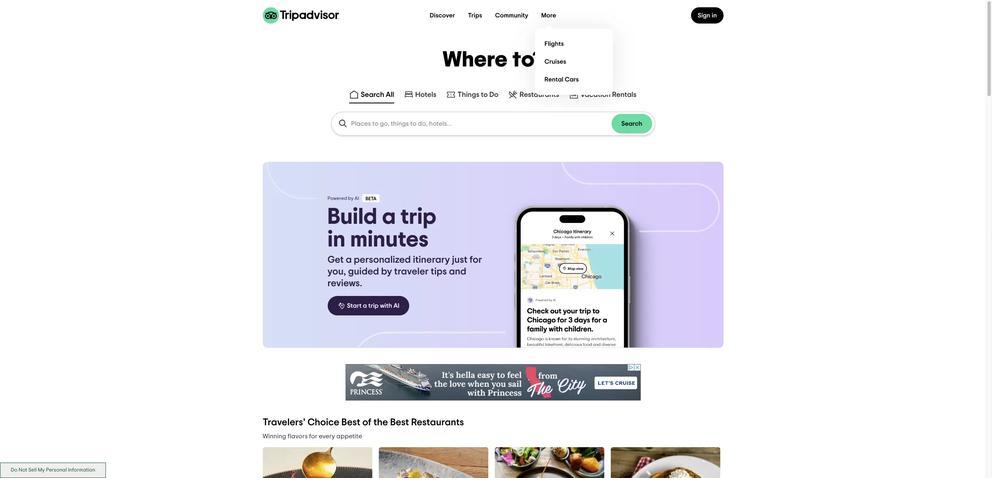 Task type: vqa. For each thing, say whether or not it's contained in the screenshot.
the Build
yes



Task type: locate. For each thing, give the bounding box(es) containing it.
information
[[68, 468, 95, 474]]

flights
[[545, 40, 564, 47]]

0 horizontal spatial best
[[342, 418, 361, 428]]

more button
[[535, 7, 563, 24]]

0 horizontal spatial restaurants
[[411, 418, 464, 428]]

not
[[19, 468, 27, 474]]

ai left beta
[[355, 196, 359, 201]]

0 vertical spatial trip
[[401, 206, 437, 229]]

0 vertical spatial in
[[712, 12, 718, 19]]

by
[[348, 196, 354, 201], [382, 267, 392, 277]]

restaurants
[[520, 91, 560, 99], [411, 418, 464, 428]]

rentals
[[613, 91, 637, 99]]

0 horizontal spatial a
[[346, 255, 352, 265]]

1 horizontal spatial do
[[490, 91, 499, 99]]

0 vertical spatial for
[[470, 255, 482, 265]]

for
[[470, 255, 482, 265], [309, 434, 318, 440]]

1 vertical spatial by
[[382, 267, 392, 277]]

2 best from the left
[[390, 418, 409, 428]]

do left not
[[11, 468, 17, 474]]

best up appetite
[[342, 418, 361, 428]]

to
[[481, 91, 488, 99]]

trip inside button
[[369, 303, 379, 309]]

minutes
[[350, 229, 429, 251]]

1 vertical spatial for
[[309, 434, 318, 440]]

by down "personalized"
[[382, 267, 392, 277]]

trip inside build a trip in minutes get a personalized itinerary just for you, guided by traveler tips and reviews.
[[401, 206, 437, 229]]

discover
[[430, 12, 455, 19]]

0 vertical spatial a
[[382, 206, 396, 229]]

0 horizontal spatial search
[[361, 91, 385, 99]]

Search search field
[[351, 120, 612, 127]]

a right the start
[[363, 303, 367, 309]]

0 vertical spatial by
[[348, 196, 354, 201]]

a
[[382, 206, 396, 229], [346, 255, 352, 265], [363, 303, 367, 309]]

powered by ai
[[328, 196, 359, 201]]

search left all on the left
[[361, 91, 385, 99]]

search down rentals
[[622, 121, 643, 127]]

search button
[[612, 114, 653, 134]]

1 horizontal spatial trip
[[401, 206, 437, 229]]

1 horizontal spatial a
[[363, 303, 367, 309]]

a for start
[[363, 303, 367, 309]]

discover button
[[424, 7, 462, 24]]

0 vertical spatial search
[[361, 91, 385, 99]]

in right the sign
[[712, 12, 718, 19]]

rental
[[545, 76, 564, 83]]

do right the to
[[490, 91, 499, 99]]

by right powered
[[348, 196, 354, 201]]

1 horizontal spatial by
[[382, 267, 392, 277]]

1 best from the left
[[342, 418, 361, 428]]

1 vertical spatial search
[[622, 121, 643, 127]]

do
[[490, 91, 499, 99], [11, 468, 17, 474]]

1 vertical spatial in
[[328, 229, 346, 251]]

2 horizontal spatial a
[[382, 206, 396, 229]]

personal
[[46, 468, 67, 474]]

rental cars link
[[542, 71, 607, 88]]

1 horizontal spatial search
[[622, 121, 643, 127]]

best
[[342, 418, 361, 428], [390, 418, 409, 428]]

trip for minutes
[[401, 206, 437, 229]]

a for build
[[382, 206, 396, 229]]

0 horizontal spatial do
[[11, 468, 17, 474]]

1 horizontal spatial ai
[[394, 303, 400, 309]]

best right the
[[390, 418, 409, 428]]

0 horizontal spatial trip
[[369, 303, 379, 309]]

trip for ai
[[369, 303, 379, 309]]

the
[[374, 418, 388, 428]]

trip
[[401, 206, 437, 229], [369, 303, 379, 309]]

personalized
[[354, 255, 411, 265]]

0 horizontal spatial in
[[328, 229, 346, 251]]

0 vertical spatial restaurants
[[520, 91, 560, 99]]

to?
[[513, 49, 544, 71]]

do not sell my personal information button
[[0, 463, 106, 479]]

1 horizontal spatial for
[[470, 255, 482, 265]]

powered
[[328, 196, 347, 201]]

restaurants inside button
[[520, 91, 560, 99]]

for left every
[[309, 434, 318, 440]]

1 horizontal spatial restaurants
[[520, 91, 560, 99]]

vacation rentals link
[[569, 90, 637, 99]]

search inside search field
[[622, 121, 643, 127]]

do not sell my personal information
[[11, 468, 95, 474]]

hotels
[[416, 91, 437, 99]]

1 vertical spatial trip
[[369, 303, 379, 309]]

cruises
[[545, 58, 567, 65]]

a inside start a trip with ai button
[[363, 303, 367, 309]]

ai right with
[[394, 303, 400, 309]]

all
[[386, 91, 394, 99]]

menu
[[535, 28, 613, 95]]

a right build
[[382, 206, 396, 229]]

a right get
[[346, 255, 352, 265]]

sign
[[698, 12, 711, 19]]

travelers'
[[263, 418, 306, 428]]

build
[[328, 206, 378, 229]]

trips button
[[462, 7, 489, 24]]

2 vertical spatial a
[[363, 303, 367, 309]]

guided
[[348, 267, 379, 277]]

in
[[712, 12, 718, 19], [328, 229, 346, 251]]

0 vertical spatial do
[[490, 91, 499, 99]]

0 horizontal spatial ai
[[355, 196, 359, 201]]

search
[[361, 91, 385, 99], [622, 121, 643, 127]]

tips
[[431, 267, 447, 277]]

0 vertical spatial ai
[[355, 196, 359, 201]]

every
[[319, 434, 335, 440]]

tripadvisor image
[[263, 7, 339, 24]]

tab list
[[0, 86, 987, 105]]

search all
[[361, 91, 394, 99]]

sign in link
[[692, 7, 724, 24]]

in up get
[[328, 229, 346, 251]]

start a trip with ai button
[[328, 296, 409, 316]]

1 vertical spatial ai
[[394, 303, 400, 309]]

ai
[[355, 196, 359, 201], [394, 303, 400, 309]]

sell
[[28, 468, 37, 474]]

start a trip with ai
[[347, 303, 400, 309]]

traveler
[[394, 267, 429, 277]]

for right the just
[[470, 255, 482, 265]]

1 vertical spatial a
[[346, 255, 352, 265]]

travelers' choice best of the best restaurants
[[263, 418, 464, 428]]

advertisement region
[[346, 365, 641, 401]]

flights link
[[542, 35, 607, 53]]

you,
[[328, 267, 346, 277]]

1 vertical spatial do
[[11, 468, 17, 474]]

just
[[452, 255, 468, 265]]

search all button
[[348, 88, 396, 104]]

1 horizontal spatial best
[[390, 418, 409, 428]]

1 horizontal spatial in
[[712, 12, 718, 19]]



Task type: describe. For each thing, give the bounding box(es) containing it.
menu containing flights
[[535, 28, 613, 95]]

vacation
[[581, 91, 611, 99]]

where to?
[[443, 49, 544, 71]]

trips
[[468, 12, 483, 19]]

with
[[380, 303, 392, 309]]

vacation rentals
[[581, 91, 637, 99]]

start
[[347, 303, 362, 309]]

tab list containing search all
[[0, 86, 987, 105]]

get
[[328, 255, 344, 265]]

build a trip in minutes get a personalized itinerary just for you, guided by traveler tips and reviews.
[[328, 206, 482, 289]]

Search search field
[[332, 112, 655, 135]]

community
[[496, 12, 529, 19]]

0 horizontal spatial for
[[309, 434, 318, 440]]

do inside "link"
[[490, 91, 499, 99]]

restaurants link
[[509, 90, 560, 99]]

more
[[542, 12, 557, 19]]

beta
[[366, 196, 377, 201]]

choice
[[308, 418, 340, 428]]

restaurants button
[[507, 88, 561, 104]]

1 vertical spatial restaurants
[[411, 418, 464, 428]]

things to do link
[[447, 90, 499, 99]]

vacation rentals button
[[568, 88, 639, 104]]

things to do
[[458, 91, 499, 99]]

things
[[458, 91, 480, 99]]

winning
[[263, 434, 286, 440]]

winning flavors for every appetite
[[263, 434, 362, 440]]

search image
[[338, 119, 348, 129]]

flavors
[[288, 434, 308, 440]]

sign in
[[698, 12, 718, 19]]

reviews.
[[328, 279, 363, 289]]

hotels button
[[403, 88, 438, 104]]

cruises link
[[542, 53, 607, 71]]

community button
[[489, 7, 535, 24]]

my
[[38, 468, 45, 474]]

of
[[363, 418, 372, 428]]

things to do button
[[445, 88, 501, 104]]

rental cars
[[545, 76, 579, 83]]

itinerary
[[413, 255, 450, 265]]

ai inside button
[[394, 303, 400, 309]]

cars
[[565, 76, 579, 83]]

0 horizontal spatial by
[[348, 196, 354, 201]]

appetite
[[337, 434, 362, 440]]

where
[[443, 49, 508, 71]]

search for search all
[[361, 91, 385, 99]]

in inside build a trip in minutes get a personalized itinerary just for you, guided by traveler tips and reviews.
[[328, 229, 346, 251]]

by inside build a trip in minutes get a personalized itinerary just for you, guided by traveler tips and reviews.
[[382, 267, 392, 277]]

search for search
[[622, 121, 643, 127]]

and
[[449, 267, 467, 277]]

hotels link
[[404, 90, 437, 99]]

for inside build a trip in minutes get a personalized itinerary just for you, guided by traveler tips and reviews.
[[470, 255, 482, 265]]



